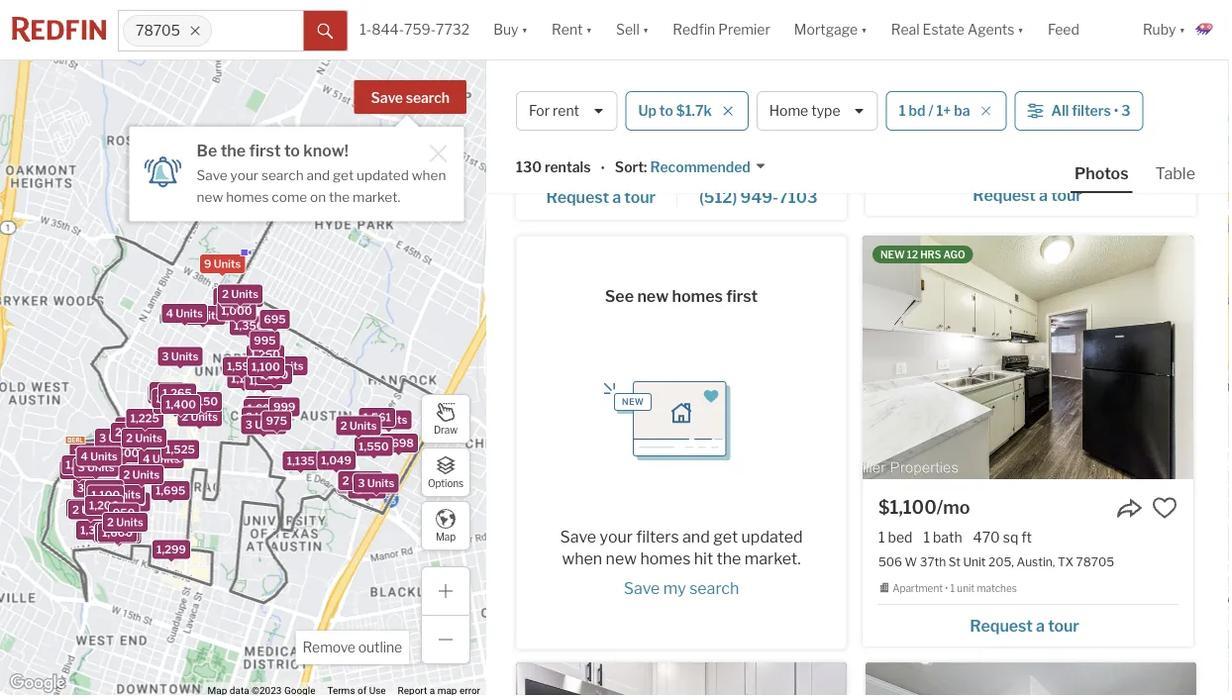 Task type: describe. For each thing, give the bounding box(es) containing it.
1,299
[[157, 543, 186, 556]]

2 vertical spatial •
[[945, 583, 948, 595]]

3 units up 1,527
[[99, 432, 136, 445]]

first inside dialog
[[249, 141, 281, 160]]

3 units up 1,265
[[162, 350, 198, 363]]

$1,350
[[882, 66, 942, 87]]

buy ▾
[[493, 21, 528, 38]]

1,150 right 1,171
[[260, 369, 288, 381]]

save for save your search and get updated when new homes come on the market.
[[197, 167, 227, 183]]

1 bath for 470 sq ft
[[924, 529, 962, 546]]

1 bed for 647 sq ft
[[532, 98, 566, 115]]

130 rentals •
[[516, 159, 605, 177]]

when for save your filters and get updated when new homes hit the market.
[[562, 549, 602, 569]]

303 w 35th st #204, austin, tx 78705
[[882, 124, 1099, 138]]

3 units down 1,171
[[245, 418, 282, 431]]

1,309
[[66, 458, 96, 471]]

1 bed for 600 sq ft
[[882, 98, 916, 115]]

request for request a tour button underneath matches
[[970, 616, 1033, 635]]

buy ▾ button
[[482, 0, 540, 59]]

sq for 470
[[1003, 529, 1019, 546]]

1,698
[[384, 437, 414, 450]]

the inside save your search and get updated when new homes come on the market.
[[329, 188, 350, 205]]

request a tour for request a tour button underneath matches
[[970, 616, 1079, 635]]

save for save your filters and get updated when new homes hit the market.
[[560, 528, 596, 547]]

7103
[[779, 187, 818, 207]]

a for request a tour button below 303 w 35th st #204, austin, tx 78705
[[1039, 185, 1048, 205]]

redfin premier button
[[661, 0, 782, 59]]

915
[[532, 124, 553, 138]]

photos button
[[1071, 162, 1152, 193]]

photos
[[1075, 163, 1129, 183]]

1 vertical spatial 999
[[273, 401, 295, 414]]

1 vertical spatial 1,250
[[352, 483, 382, 496]]

ago
[[943, 249, 965, 261]]

/mo for $1,100 /mo
[[937, 496, 970, 518]]

647
[[627, 98, 653, 115]]

▾ for rent ▾
[[586, 21, 592, 38]]

4 units down "1,699"
[[143, 453, 180, 465]]

see
[[605, 287, 634, 306]]

844-
[[372, 21, 404, 38]]

4 down "1,699"
[[143, 453, 150, 465]]

new for filters
[[606, 549, 637, 569]]

9 units
[[204, 257, 241, 270]]

table button
[[1152, 162, 1199, 191]]

1 vertical spatial 1,325
[[249, 374, 278, 387]]

3 down 1,527
[[78, 461, 85, 474]]

real
[[891, 21, 920, 38]]

for
[[722, 80, 753, 106]]

1 bath for 600 sq ft
[[927, 98, 965, 115]]

0 horizontal spatial 1,100
[[91, 489, 120, 502]]

1 vertical spatial 1,200
[[89, 499, 119, 512]]

4 units up 1,698 at left bottom
[[371, 414, 407, 427]]

updated for the
[[357, 167, 409, 183]]

303
[[882, 124, 905, 138]]

1 horizontal spatial 1,100
[[252, 361, 280, 374]]

new 12 hrs ago
[[881, 249, 965, 261]]

save for save search
[[371, 90, 403, 106]]

1 vertical spatial homes
[[672, 287, 723, 306]]

bed for 600
[[891, 98, 916, 115]]

remove outline button
[[296, 631, 409, 665]]

st for 35th
[[952, 124, 964, 138]]

1 right bd
[[927, 98, 933, 115]]

updated for market.
[[741, 528, 803, 547]]

3 down "1,049"
[[341, 478, 348, 491]]

bed for 470
[[888, 529, 913, 546]]

3 units down 1,295
[[77, 482, 114, 495]]

1 up 23rd on the top left
[[577, 98, 583, 115]]

request for request a tour button below 303 w 35th st #204, austin, tx 78705
[[973, 185, 1036, 205]]

mortgage ▾ button
[[794, 0, 867, 59]]

photo of 303 w 35th st #204, austin, tx 78705 image
[[866, 0, 1197, 49]]

tx for 915 w 23rd st #202, austin, tx 78705
[[690, 124, 705, 138]]

5 ▾ from the left
[[1018, 21, 1024, 38]]

to inside dialog
[[284, 141, 300, 160]]

options button
[[421, 448, 470, 497]]

(512)
[[699, 187, 737, 207]]

be
[[197, 141, 217, 160]]

options
[[428, 478, 464, 490]]

470 sq ft
[[973, 529, 1032, 546]]

ruby ▾
[[1143, 21, 1186, 38]]

feed
[[1048, 21, 1079, 38]]

all
[[1051, 102, 1069, 119]]

favorite button image
[[1152, 495, 1178, 521]]

up to $1.7k button
[[625, 91, 749, 131]]

favorite button checkbox
[[1152, 495, 1178, 521]]

photo of 915 w 23rd st #202, austin, tx 78705 image
[[516, 0, 847, 49]]

austin, for #204,
[[1002, 124, 1040, 138]]

sq for 647
[[656, 98, 671, 115]]

1 vertical spatial first
[[726, 287, 758, 306]]

my
[[663, 579, 686, 598]]

hrs
[[920, 249, 941, 261]]

draw button
[[421, 394, 470, 444]]

tour for request a tour button underneath matches
[[1048, 616, 1079, 635]]

$1,100
[[879, 496, 937, 518]]

mortgage ▾
[[794, 21, 867, 38]]

4 left 1,000
[[166, 307, 173, 320]]

photo of 506 w 37th st unit 205, austin, tx 78705 image
[[863, 236, 1194, 479]]

search inside button
[[406, 90, 450, 106]]

type
[[811, 102, 841, 119]]

get for on
[[333, 167, 354, 183]]

sell
[[616, 21, 640, 38]]

695
[[264, 313, 286, 326]]

map button
[[421, 501, 470, 551]]

bed for 647
[[541, 98, 566, 115]]

1,600
[[102, 527, 133, 539]]

0 vertical spatial 1,400
[[166, 398, 196, 411]]

feed button
[[1036, 0, 1131, 59]]

949-
[[740, 187, 779, 207]]

be the first to know! dialog
[[129, 115, 464, 221]]

3 up 1,125
[[162, 350, 169, 363]]

and for hit
[[683, 528, 710, 547]]

3 units down 1,527
[[78, 461, 115, 474]]

1 up the 303 on the top right of the page
[[882, 98, 888, 115]]

save my search
[[624, 579, 739, 598]]

9
[[204, 257, 211, 270]]

search for save your search and get updated when new homes come on the market.
[[261, 167, 304, 183]]

home type
[[769, 102, 841, 119]]

be the first to know!
[[197, 141, 348, 160]]

1,527
[[74, 446, 103, 459]]

the inside save your filters and get updated when new homes hit the market.
[[717, 549, 741, 569]]

4 left draw button
[[371, 414, 378, 427]]

78705 apartments for rent
[[516, 80, 807, 106]]

market. inside save your filters and get updated when new homes hit the market.
[[745, 549, 801, 569]]

homes for filters
[[640, 549, 691, 569]]

3 units down "1,049"
[[341, 478, 378, 491]]

4 units up 1,295
[[81, 450, 118, 463]]

a for request a tour button under the sort
[[612, 187, 621, 207]]

all filters • 3
[[1051, 102, 1131, 119]]

7
[[99, 526, 105, 539]]

3 units down 995
[[267, 360, 304, 373]]

/
[[929, 102, 933, 119]]

rent
[[553, 102, 579, 119]]

1,699
[[119, 420, 149, 433]]

0 vertical spatial 1,200
[[89, 483, 119, 496]]

a for request a tour button underneath matches
[[1036, 616, 1045, 635]]

78705 left remove 78705 image
[[136, 22, 180, 39]]

on
[[310, 188, 326, 205]]

1,225
[[130, 412, 159, 425]]

1-
[[360, 21, 372, 38]]

for rent button
[[516, 91, 617, 131]]

3 inside button
[[1122, 102, 1131, 119]]

unit
[[963, 554, 986, 569]]

$1,350 /mo
[[882, 66, 975, 87]]

austin, right 205,
[[1017, 554, 1055, 569]]

1,150 down 1,265
[[187, 404, 215, 417]]

1 up 37th
[[924, 529, 930, 546]]

0 horizontal spatial 1,425
[[71, 502, 100, 515]]

ba
[[954, 102, 970, 119]]

759-
[[404, 21, 436, 38]]

1,450
[[116, 496, 146, 509]]

1+
[[936, 102, 951, 119]]

request a tour button down matches
[[879, 609, 1178, 639]]

st for 37th
[[949, 554, 961, 569]]

1,125
[[153, 385, 181, 398]]

map
[[436, 531, 456, 543]]

up
[[638, 102, 657, 119]]

950
[[113, 507, 135, 520]]

▾ for sell ▾
[[643, 21, 649, 38]]

3 left the 975
[[245, 418, 252, 431]]

tx right 205,
[[1058, 554, 1074, 569]]

sort :
[[615, 159, 647, 176]]

apartment
[[893, 583, 943, 595]]

apartments
[[592, 80, 718, 106]]

bath for 470
[[933, 529, 962, 546]]

0 horizontal spatial 999
[[224, 291, 246, 304]]

tour for request a tour button under the sort
[[624, 187, 656, 207]]

remove outline
[[303, 639, 402, 656]]

save your filters and get updated when new homes hit the market.
[[560, 528, 803, 569]]



Task type: vqa. For each thing, say whether or not it's contained in the screenshot.
the topmost the 7574
no



Task type: locate. For each thing, give the bounding box(es) containing it.
your down be the first to know!
[[230, 167, 259, 183]]

1,350 down 1,000
[[234, 319, 264, 332]]

remove 1 bd / 1+ ba image
[[980, 105, 992, 117]]

0 horizontal spatial 1,250
[[250, 348, 280, 361]]

1 vertical spatial to
[[284, 141, 300, 160]]

1 vertical spatial and
[[683, 528, 710, 547]]

1 vertical spatial 1,100
[[91, 489, 120, 502]]

tour up photo of 3009 speedway #3, austin, tx 78705
[[1048, 616, 1079, 635]]

3 down 995
[[267, 360, 274, 373]]

1 vertical spatial 1,425
[[71, 502, 100, 515]]

1 horizontal spatial and
[[683, 528, 710, 547]]

0 vertical spatial rent
[[552, 21, 583, 38]]

request a tour button down the sort
[[532, 180, 678, 210]]

0 horizontal spatial 1,550
[[110, 453, 140, 466]]

search inside save your search and get updated when new homes come on the market.
[[261, 167, 304, 183]]

homes up my
[[640, 549, 691, 569]]

tx down all
[[1043, 124, 1059, 138]]

updated inside save your search and get updated when new homes come on the market.
[[357, 167, 409, 183]]

a left photos button
[[1039, 185, 1048, 205]]

1 horizontal spatial market.
[[745, 549, 801, 569]]

w for 915
[[556, 124, 568, 138]]

your inside save your filters and get updated when new homes hit the market.
[[600, 528, 633, 547]]

1 horizontal spatial 1,350
[[234, 319, 264, 332]]

2 units
[[222, 288, 258, 300], [217, 291, 254, 304], [185, 309, 221, 322], [156, 392, 192, 405], [157, 398, 194, 411], [246, 411, 282, 423], [182, 411, 218, 424], [340, 419, 377, 432], [115, 426, 151, 439], [126, 432, 162, 445], [123, 469, 160, 481], [342, 474, 379, 487], [104, 488, 141, 501], [72, 504, 109, 517], [107, 516, 143, 529], [101, 528, 137, 541]]

save inside save your filters and get updated when new homes hit the market.
[[560, 528, 596, 547]]

bath
[[586, 98, 616, 115], [936, 98, 965, 115], [933, 529, 962, 546]]

/mo
[[942, 66, 975, 87], [937, 496, 970, 518]]

updated inside save your filters and get updated when new homes hit the market.
[[741, 528, 803, 547]]

save inside button
[[371, 90, 403, 106]]

w for 303
[[908, 124, 920, 138]]

save inside save your search and get updated when new homes come on the market.
[[197, 167, 227, 183]]

2 vertical spatial the
[[717, 549, 741, 569]]

homes for search
[[226, 188, 269, 205]]

to
[[659, 102, 673, 119], [284, 141, 300, 160]]

995
[[254, 334, 276, 347]]

1 vertical spatial rent
[[757, 80, 807, 106]]

to inside button
[[659, 102, 673, 119]]

bath up 37th
[[933, 529, 962, 546]]

rent inside dropdown button
[[552, 21, 583, 38]]

▾ right "agents"
[[1018, 21, 1024, 38]]

1,049
[[321, 454, 352, 467]]

0 horizontal spatial search
[[261, 167, 304, 183]]

▾ for mortgage ▾
[[861, 21, 867, 38]]

▾ right buy
[[522, 21, 528, 38]]

photo of 3009 speedway #3, austin, tx 78705 image
[[866, 662, 1197, 696]]

/mo up ba
[[942, 66, 975, 87]]

1 vertical spatial 1,350
[[89, 499, 119, 512]]

request a tour down 303 w 35th st #204, austin, tx 78705
[[973, 185, 1082, 205]]

filters
[[1072, 102, 1111, 119], [636, 528, 679, 547]]

bath for 647
[[586, 98, 616, 115]]

1,325 down the 1,595
[[249, 374, 278, 387]]

new
[[881, 249, 905, 261]]

975
[[266, 414, 287, 427]]

remove 78705 image
[[189, 25, 201, 37]]

know!
[[303, 141, 348, 160]]

rent ▾ button
[[552, 0, 592, 59]]

0 horizontal spatial market.
[[353, 188, 400, 205]]

1,400
[[166, 398, 196, 411], [108, 447, 139, 460]]

search down 759- on the left of page
[[406, 90, 450, 106]]

1 inside "button"
[[899, 102, 906, 119]]

1,295
[[64, 464, 93, 477]]

your for search
[[230, 167, 259, 183]]

(512) 949-7103
[[699, 187, 818, 207]]

7 units
[[99, 526, 135, 539]]

4
[[166, 307, 173, 320], [371, 414, 378, 427], [81, 450, 88, 463], [143, 453, 150, 465]]

1,265
[[162, 387, 192, 399]]

1,425 up the 1,225
[[152, 388, 182, 401]]

2 horizontal spatial search
[[690, 579, 739, 598]]

tour down : at top right
[[624, 187, 656, 207]]

0 horizontal spatial 1,400
[[108, 447, 139, 460]]

for rent
[[529, 102, 579, 119]]

new inside save your filters and get updated when new homes hit the market.
[[606, 549, 637, 569]]

78705 up 915
[[516, 80, 587, 106]]

0 vertical spatial new
[[197, 188, 223, 205]]

request down 303 w 35th st #204, austin, tx 78705
[[973, 185, 1036, 205]]

condo
[[546, 152, 576, 164]]

• right all
[[1114, 102, 1119, 119]]

homes left 'come'
[[226, 188, 269, 205]]

ft for 647 sq ft
[[674, 98, 685, 115]]

updated
[[357, 167, 409, 183], [741, 528, 803, 547]]

tx for 303 w 35th st #204, austin, tx 78705
[[1043, 124, 1059, 138]]

0 vertical spatial 999
[[224, 291, 246, 304]]

1,100 up 700
[[91, 489, 120, 502]]

redfin
[[673, 21, 715, 38]]

home type button
[[756, 91, 878, 131]]

request for request a tour button under the sort
[[546, 187, 609, 207]]

2 horizontal spatial •
[[1114, 102, 1119, 119]]

999
[[224, 291, 246, 304], [273, 401, 295, 414]]

2 horizontal spatial the
[[717, 549, 741, 569]]

google image
[[5, 671, 70, 696]]

tx down $1.7k
[[690, 124, 705, 138]]

get down "know!"
[[333, 167, 354, 183]]

new
[[197, 188, 223, 205], [637, 287, 669, 306], [606, 549, 637, 569]]

1 vertical spatial your
[[600, 528, 633, 547]]

1 vertical spatial get
[[713, 528, 738, 547]]

1 bed up 915
[[532, 98, 566, 115]]

come
[[272, 188, 307, 205]]

1 horizontal spatial 1,425
[[152, 388, 182, 401]]

915 w 23rd st #202, austin, tx 78705
[[532, 124, 746, 138]]

save
[[371, 90, 403, 106], [197, 167, 227, 183], [560, 528, 596, 547], [624, 579, 660, 598]]

for
[[529, 102, 550, 119]]

buy
[[493, 21, 519, 38]]

0 vertical spatial 1,350
[[234, 319, 264, 332]]

1,400 down "1,699"
[[108, 447, 139, 460]]

1 bed
[[532, 98, 566, 115], [882, 98, 916, 115], [879, 529, 913, 546]]

when inside save your search and get updated when new homes come on the market.
[[412, 167, 446, 183]]

2 ▾ from the left
[[586, 21, 592, 38]]

when for save your search and get updated when new homes come on the market.
[[412, 167, 446, 183]]

search for save my search
[[690, 579, 739, 598]]

your for filters
[[600, 528, 633, 547]]

12
[[907, 249, 918, 261]]

search down hit
[[690, 579, 739, 598]]

0 vertical spatial market.
[[353, 188, 400, 205]]

1 horizontal spatial 999
[[273, 401, 295, 414]]

▾ right mortgage
[[861, 21, 867, 38]]

w right 506
[[905, 554, 917, 569]]

3 up 1,527
[[99, 432, 106, 445]]

filters inside button
[[1072, 102, 1111, 119]]

0 horizontal spatial when
[[412, 167, 446, 183]]

tour down photos in the right of the page
[[1051, 185, 1082, 205]]

1 vertical spatial /mo
[[937, 496, 970, 518]]

1,135
[[287, 455, 315, 467]]

1 horizontal spatial the
[[329, 188, 350, 205]]

None search field
[[212, 11, 303, 51]]

1 vertical spatial filters
[[636, 528, 679, 547]]

1 vertical spatial new
[[637, 287, 669, 306]]

78705 down the 'all filters • 3'
[[1061, 124, 1099, 138]]

new right see
[[637, 287, 669, 306]]

request a tour for request a tour button under the sort
[[546, 187, 656, 207]]

▾ for buy ▾
[[522, 21, 528, 38]]

mortgage ▾ button
[[782, 0, 879, 59]]

w right 915
[[556, 124, 568, 138]]

homes inside save your search and get updated when new homes come on the market.
[[226, 188, 269, 205]]

when inside save your filters and get updated when new homes hit the market.
[[562, 549, 602, 569]]

rent ▾
[[552, 21, 592, 38]]

remove up to $1.7k image
[[722, 105, 734, 117]]

130
[[516, 159, 542, 176]]

• for filters
[[1114, 102, 1119, 119]]

homes inside save your filters and get updated when new homes hit the market.
[[640, 549, 691, 569]]

st left the unit
[[949, 554, 961, 569]]

1 vertical spatial the
[[329, 188, 350, 205]]

photo of 407 w 38th st, austin, tx 78705 image
[[516, 662, 847, 696]]

and inside save your search and get updated when new homes come on the market.
[[307, 167, 330, 183]]

1 vertical spatial 1,400
[[108, 447, 139, 460]]

1 horizontal spatial your
[[600, 528, 633, 547]]

0 vertical spatial to
[[659, 102, 673, 119]]

1,200 up 1,375
[[89, 499, 119, 512]]

0 vertical spatial 1,100
[[252, 361, 280, 374]]

4 units left 1,000
[[166, 307, 203, 320]]

1 bed for 470 sq ft
[[879, 529, 913, 546]]

sell ▾ button
[[604, 0, 661, 59]]

1,250 down 995
[[250, 348, 280, 361]]

save search
[[371, 90, 450, 106]]

#202,
[[614, 124, 646, 138]]

1 vertical spatial when
[[562, 549, 602, 569]]

get
[[333, 167, 354, 183], [713, 528, 738, 547]]

• left the sort
[[601, 160, 605, 177]]

0 vertical spatial the
[[221, 141, 246, 160]]

1 vertical spatial market.
[[745, 549, 801, 569]]

$1,100 /mo
[[879, 496, 970, 518]]

0 horizontal spatial filters
[[636, 528, 679, 547]]

(512) 949-7103 link
[[678, 178, 831, 212]]

4 up 1,295
[[81, 450, 88, 463]]

6 ▾ from the left
[[1179, 21, 1186, 38]]

0 vertical spatial search
[[406, 90, 450, 106]]

1,525
[[166, 443, 195, 456]]

rent ▾ button
[[540, 0, 604, 59]]

0 horizontal spatial the
[[221, 141, 246, 160]]

filters up my
[[636, 528, 679, 547]]

0 vertical spatial when
[[412, 167, 446, 183]]

save for save my search
[[624, 579, 660, 598]]

1 horizontal spatial updated
[[741, 528, 803, 547]]

0 vertical spatial get
[[333, 167, 354, 183]]

3
[[1122, 102, 1131, 119], [162, 350, 169, 363], [267, 360, 274, 373], [245, 418, 252, 431], [99, 432, 106, 445], [78, 461, 85, 474], [358, 477, 365, 490], [341, 478, 348, 491], [77, 482, 84, 495]]

get up save my search
[[713, 528, 738, 547]]

1 bed up 506
[[879, 529, 913, 546]]

1 horizontal spatial 1,550
[[359, 440, 389, 453]]

1 vertical spatial updated
[[741, 528, 803, 547]]

request a tour button down 303 w 35th st #204, austin, tx 78705
[[882, 178, 1181, 208]]

apartment • 1 unit matches
[[893, 583, 1017, 595]]

0 vertical spatial •
[[1114, 102, 1119, 119]]

647 sq ft
[[627, 98, 685, 115]]

austin, down 600 sq ft
[[1002, 124, 1040, 138]]

0 horizontal spatial your
[[230, 167, 259, 183]]

▾ right sell
[[643, 21, 649, 38]]

1,375
[[80, 524, 109, 537]]

buy ▾ button
[[493, 0, 528, 59]]

0 horizontal spatial get
[[333, 167, 354, 183]]

1 horizontal spatial get
[[713, 528, 738, 547]]

506 w 37th st unit 205, austin, tx 78705
[[879, 554, 1114, 569]]

1 horizontal spatial search
[[406, 90, 450, 106]]

new down be
[[197, 188, 223, 205]]

2 vertical spatial new
[[606, 549, 637, 569]]

get inside save your filters and get updated when new homes hit the market.
[[713, 528, 738, 547]]

1 bath for 647 sq ft
[[577, 98, 616, 115]]

get inside save your search and get updated when new homes come on the market.
[[333, 167, 354, 183]]

78705 down remove up to $1.7k icon
[[708, 124, 746, 138]]

1,250
[[250, 348, 280, 361], [352, 483, 382, 496]]

1,550 down "1,699"
[[110, 453, 140, 466]]

1 horizontal spatial 1,250
[[352, 483, 382, 496]]

205,
[[989, 554, 1014, 569]]

recommended button
[[647, 158, 767, 177]]

new up save my search
[[606, 549, 637, 569]]

0 vertical spatial 1,425
[[152, 388, 182, 401]]

1 left 'unit'
[[950, 583, 955, 595]]

1,425
[[152, 388, 182, 401], [71, 502, 100, 515]]

a favorited home image
[[582, 350, 781, 484]]

0 horizontal spatial to
[[284, 141, 300, 160]]

1,350 up 1,375
[[89, 499, 119, 512]]

to right up at top right
[[659, 102, 673, 119]]

1,325 up 1,000
[[230, 291, 259, 304]]

• inside button
[[1114, 102, 1119, 119]]

1,000
[[221, 305, 252, 317]]

w right the 303 on the top right of the page
[[908, 124, 920, 138]]

request a tour down the sort
[[546, 187, 656, 207]]

rent right for
[[757, 80, 807, 106]]

filters inside save your filters and get updated when new homes hit the market.
[[636, 528, 679, 547]]

1,400 up 1,525
[[166, 398, 196, 411]]

the right be
[[221, 141, 246, 160]]

rent right buy ▾
[[552, 21, 583, 38]]

1,100
[[252, 361, 280, 374], [91, 489, 120, 502]]

and inside save your filters and get updated when new homes hit the market.
[[683, 528, 710, 547]]

and
[[307, 167, 330, 183], [683, 528, 710, 547]]

real estate agents ▾
[[891, 21, 1024, 38]]

search
[[406, 90, 450, 106], [261, 167, 304, 183], [690, 579, 739, 598]]

0 horizontal spatial rent
[[552, 21, 583, 38]]

2 vertical spatial search
[[690, 579, 739, 598]]

0 horizontal spatial first
[[249, 141, 281, 160]]

request down rentals
[[546, 187, 609, 207]]

1 vertical spatial search
[[261, 167, 304, 183]]

first
[[249, 141, 281, 160], [726, 287, 758, 306]]

1 horizontal spatial rent
[[757, 80, 807, 106]]

map region
[[0, 0, 527, 696]]

999 up the 975
[[273, 401, 295, 414]]

sort
[[615, 159, 644, 176]]

a down the sort
[[612, 187, 621, 207]]

real estate agents ▾ link
[[891, 0, 1024, 59]]

600 sq ft
[[976, 98, 1036, 115]]

premier
[[718, 21, 770, 38]]

▾ for ruby ▾
[[1179, 21, 1186, 38]]

1 up 506
[[879, 529, 885, 546]]

1,250 down 1,561
[[352, 483, 382, 496]]

your inside save your search and get updated when new homes come on the market.
[[230, 167, 259, 183]]

3 down 1,295
[[77, 482, 84, 495]]

1 horizontal spatial new
[[606, 549, 637, 569]]

0 vertical spatial 1,250
[[250, 348, 280, 361]]

home
[[769, 102, 808, 119]]

market. inside save your search and get updated when new homes come on the market.
[[353, 188, 400, 205]]

78705 right 205,
[[1076, 554, 1114, 569]]

ruby
[[1143, 21, 1176, 38]]

when
[[412, 167, 446, 183], [562, 549, 602, 569]]

st
[[599, 124, 611, 138], [952, 124, 964, 138], [949, 554, 961, 569]]

a
[[1039, 185, 1048, 205], [612, 187, 621, 207], [1036, 616, 1045, 635]]

0 vertical spatial /mo
[[942, 66, 975, 87]]

new for search
[[197, 188, 223, 205]]

0 horizontal spatial •
[[601, 160, 605, 177]]

search up 'come'
[[261, 167, 304, 183]]

remove
[[303, 639, 355, 656]]

sq for 600
[[1007, 98, 1023, 115]]

0 horizontal spatial 1,350
[[89, 499, 119, 512]]

1 bd / 1+ ba button
[[886, 91, 1007, 131]]

0 vertical spatial filters
[[1072, 102, 1111, 119]]

/mo up 37th
[[937, 496, 970, 518]]

bath for 600
[[936, 98, 965, 115]]

w for 506
[[905, 554, 917, 569]]

/mo for $1,350 /mo
[[942, 66, 975, 87]]

market. right hit
[[745, 549, 801, 569]]

0 vertical spatial and
[[307, 167, 330, 183]]

mortgage
[[794, 21, 858, 38]]

ft for 600 sq ft
[[1026, 98, 1036, 115]]

submit search image
[[317, 24, 333, 39]]

austin, down up to $1.7k
[[648, 124, 687, 138]]

get for the
[[713, 528, 738, 547]]

your up save my search
[[600, 528, 633, 547]]

1 horizontal spatial •
[[945, 583, 948, 595]]

to left "know!"
[[284, 141, 300, 160]]

0 vertical spatial updated
[[357, 167, 409, 183]]

austin, for #202,
[[648, 124, 687, 138]]

1 up 915
[[532, 98, 538, 115]]

0 vertical spatial your
[[230, 167, 259, 183]]

35th
[[922, 124, 949, 138]]

agents
[[968, 21, 1015, 38]]

request a tour for request a tour button below 303 w 35th st #204, austin, tx 78705
[[973, 185, 1082, 205]]

and for come
[[307, 167, 330, 183]]

3 down 1,561
[[358, 477, 365, 490]]

bath up 23rd on the top left
[[586, 98, 616, 115]]

ft for 470 sq ft
[[1021, 529, 1032, 546]]

1 horizontal spatial filters
[[1072, 102, 1111, 119]]

0 vertical spatial first
[[249, 141, 281, 160]]

2 vertical spatial homes
[[640, 549, 691, 569]]

0 horizontal spatial new
[[197, 188, 223, 205]]

rent
[[552, 21, 583, 38], [757, 80, 807, 106]]

user photo image
[[1194, 18, 1217, 42]]

1 horizontal spatial when
[[562, 549, 602, 569]]

4 ▾ from the left
[[861, 21, 867, 38]]

1 horizontal spatial first
[[726, 287, 758, 306]]

st right 23rd on the top left
[[599, 124, 611, 138]]

1 ▾ from the left
[[522, 21, 528, 38]]

1,150 right 1,125
[[190, 395, 218, 408]]

0 vertical spatial homes
[[226, 188, 269, 205]]

1 vertical spatial •
[[601, 160, 605, 177]]

0 horizontal spatial and
[[307, 167, 330, 183]]

0 vertical spatial 1,325
[[230, 291, 259, 304]]

new inside save your search and get updated when new homes come on the market.
[[197, 188, 223, 205]]

homes
[[226, 188, 269, 205], [672, 287, 723, 306], [640, 549, 691, 569]]

market. right on
[[353, 188, 400, 205]]

tour for request a tour button below 303 w 35th st #204, austin, tx 78705
[[1051, 185, 1082, 205]]

filters right all
[[1072, 102, 1111, 119]]

recommended
[[650, 159, 751, 176]]

3 units down 1,698 at left bottom
[[358, 477, 395, 490]]

0 horizontal spatial updated
[[357, 167, 409, 183]]

1,200 up 700
[[89, 483, 119, 496]]

3 ▾ from the left
[[643, 21, 649, 38]]

• for rentals
[[601, 160, 605, 177]]

bath right /
[[936, 98, 965, 115]]

1 left bd
[[899, 102, 906, 119]]

2 horizontal spatial new
[[637, 287, 669, 306]]

st for 23rd
[[599, 124, 611, 138]]

• inside 130 rentals •
[[601, 160, 605, 177]]

the right hit
[[717, 549, 741, 569]]

1 horizontal spatial 1,400
[[166, 398, 196, 411]]

1 horizontal spatial to
[[659, 102, 673, 119]]



